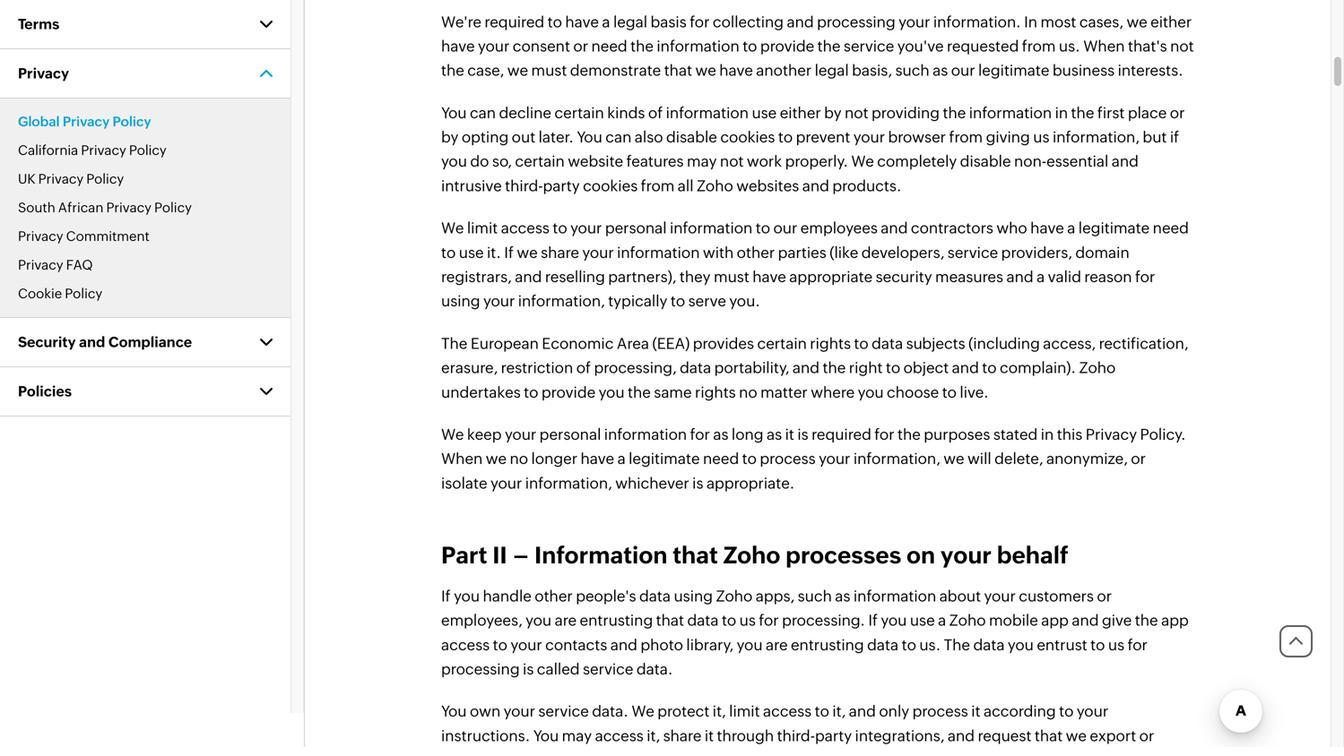 Task type: locate. For each thing, give the bounding box(es) containing it.
certain up portability,
[[757, 335, 807, 352]]

we left keep
[[441, 426, 464, 443]]

no left longer in the left of the page
[[510, 450, 528, 468]]

only
[[879, 703, 909, 721]]

or right consent
[[573, 37, 588, 55]]

reason
[[1084, 268, 1132, 286]]

we inside we keep your personal information for as long as it is required for the purposes stated in this privacy policy. when we no longer have a legitimate need to process your information, we will delete, anonymize, or isolate your information, whichever is appropriate.
[[441, 426, 464, 443]]

to inside we keep your personal information for as long as it is required for the purposes stated in this privacy policy. when we no longer have a legitimate need to process your information, we will delete, anonymize, or isolate your information, whichever is appropriate.
[[742, 450, 757, 468]]

2 app from the left
[[1161, 612, 1189, 629]]

0 vertical spatial may
[[687, 153, 717, 170]]

0 horizontal spatial when
[[441, 450, 483, 468]]

it, up through
[[713, 703, 726, 721]]

need
[[591, 37, 627, 55], [1153, 219, 1189, 237], [703, 450, 739, 468]]

is inside if you handle other people's data using zoho apps, such as information about your customers or employees, you are entrusting that data to us for processing. if you use a zoho mobile app and give the app access to your contacts and photo library, you are entrusting data to us. the data you entrust to us for processing is called service data.
[[523, 661, 534, 678]]

0 vertical spatial by
[[824, 104, 842, 121]]

our up 'parties' at top right
[[773, 219, 797, 237]]

app down customers
[[1041, 612, 1069, 629]]

required up consent
[[485, 13, 544, 30]]

case,
[[467, 62, 504, 79]]

for down apps,
[[759, 612, 779, 629]]

no down portability,
[[739, 384, 757, 401]]

when inside we're required to have a legal basis for collecting and processing your information. in most cases, we either have your consent or need the information to provide the service you've requested from us. when that's not the case, we must demonstrate that we have another legal basis, such as our legitimate business interests.
[[1083, 37, 1125, 55]]

access inside we limit access to your personal information to our employees and contractors who have a legitimate need to use it. if we share your information with other parties (like developers, service providers, domain registrars, and reselling partners), they must have appropriate security measures and a valid reason for using your information, typically to serve you.
[[501, 219, 550, 237]]

0 vertical spatial cookies
[[720, 128, 775, 146]]

features
[[626, 153, 684, 170]]

also
[[635, 128, 663, 146]]

information inside we keep your personal information for as long as it is required for the purposes stated in this privacy policy. when we no longer have a legitimate need to process your information, we will delete, anonymize, or isolate your information, whichever is appropriate.
[[604, 426, 687, 443]]

1 horizontal spatial process
[[912, 703, 968, 721]]

0 horizontal spatial of
[[576, 359, 591, 377]]

cookies down website
[[583, 177, 638, 195]]

data. down photo
[[636, 661, 673, 678]]

may inside 'you can decline certain kinds of information use either by not providing the information in the first place or by opting out later. you can also disable cookies to prevent your browser from giving us information, but if you do so, certain website features may not work properly. we completely disable non-essential and intrusive third-party cookies from all zoho websites and products.'
[[687, 153, 717, 170]]

part
[[441, 543, 487, 569]]

information up "with"
[[670, 219, 753, 237]]

privacy down california
[[38, 171, 84, 187]]

2 vertical spatial it
[[705, 727, 714, 745]]

1 vertical spatial such
[[798, 588, 832, 605]]

processing up own
[[441, 661, 520, 678]]

1 horizontal spatial use
[[752, 104, 777, 121]]

you left do
[[441, 153, 467, 170]]

0 horizontal spatial us.
[[919, 636, 941, 654]]

serve
[[688, 292, 726, 310]]

information up features
[[666, 104, 749, 121]]

0 horizontal spatial no
[[510, 450, 528, 468]]

so,
[[492, 153, 512, 170]]

cases,
[[1079, 13, 1123, 30]]

1 horizontal spatial are
[[766, 636, 788, 654]]

zoho right "all"
[[697, 177, 733, 195]]

of up also
[[648, 104, 663, 121]]

us down give
[[1108, 636, 1124, 654]]

1 vertical spatial data.
[[592, 703, 628, 721]]

1 horizontal spatial can
[[605, 128, 632, 146]]

0 vertical spatial limit
[[467, 219, 498, 237]]

1 vertical spatial provide
[[541, 384, 596, 401]]

such inside we're required to have a legal basis for collecting and processing your information. in most cases, we either have your consent or need the information to provide the service you've requested from us. when that's not the case, we must demonstrate that we have another legal basis, such as our legitimate business interests.
[[895, 62, 930, 79]]

in down business
[[1055, 104, 1068, 121]]

0 horizontal spatial can
[[470, 104, 496, 121]]

us inside 'you can decline certain kinds of information use either by not providing the information in the first place or by opting out later. you can also disable cookies to prevent your browser from giving us information, but if you do so, certain website features may not work properly. we completely disable non-essential and intrusive third-party cookies from all zoho websites and products.'
[[1033, 128, 1050, 146]]

0 horizontal spatial it
[[705, 727, 714, 745]]

by
[[824, 104, 842, 121], [441, 128, 459, 146]]

1 vertical spatial if
[[441, 588, 451, 605]]

must down consent
[[531, 62, 567, 79]]

of inside the european economic area (eea) provides certain rights to data subjects (including access, rectification, erasure, restriction of processing, data portability, and the right to object and to complain). zoho undertakes to provide you the same rights no matter where you choose to live.
[[576, 359, 591, 377]]

0 vertical spatial when
[[1083, 37, 1125, 55]]

as inside we're required to have a legal basis for collecting and processing your information. in most cases, we either have your consent or need the information to provide the service you've requested from us. when that's not the case, we must demonstrate that we have another legal basis, such as our legitimate business interests.
[[933, 62, 948, 79]]

have up you. on the right of page
[[752, 268, 786, 286]]

0 horizontal spatial share
[[541, 244, 579, 261]]

us. down most
[[1059, 37, 1080, 55]]

share down protect
[[663, 727, 702, 745]]

and right essential
[[1112, 153, 1139, 170]]

personal up the partners),
[[605, 219, 667, 237]]

do
[[470, 153, 489, 170]]

information,
[[1053, 128, 1140, 146], [518, 292, 605, 310], [853, 450, 940, 468], [525, 475, 612, 492]]

processing
[[817, 13, 895, 30], [441, 661, 520, 678]]

other inside if you handle other people's data using zoho apps, such as information about your customers or employees, you are entrusting that data to us for processing. if you use a zoho mobile app and give the app access to your contacts and photo library, you are entrusting data to us. the data you entrust to us for processing is called service data.
[[535, 588, 573, 605]]

policy for global privacy policy
[[113, 114, 151, 130]]

0 vertical spatial it
[[785, 426, 794, 443]]

provide
[[760, 37, 814, 55], [541, 384, 596, 401]]

third-
[[505, 177, 543, 195], [777, 727, 815, 745]]

we down intrusive
[[441, 219, 464, 237]]

use inside we limit access to your personal information to our employees and contractors who have a legitimate need to use it. if we share your information with other parties (like developers, service providers, domain registrars, and reselling partners), they must have appropriate security measures and a valid reason for using your information, typically to serve you.
[[459, 244, 484, 261]]

personal inside we limit access to your personal information to our employees and contractors who have a legitimate need to use it. if we share your information with other parties (like developers, service providers, domain registrars, and reselling partners), they must have appropriate security measures and a valid reason for using your information, typically to serve you.
[[605, 219, 667, 237]]

that's
[[1128, 37, 1167, 55]]

party inside you own your service data. we protect it, limit access to it, and only process it according to your instructions. you may access it, share it through third-party integrations, and request that we export o
[[815, 727, 852, 745]]

2 vertical spatial us
[[1108, 636, 1124, 654]]

1 horizontal spatial party
[[815, 727, 852, 745]]

photo
[[640, 636, 683, 654]]

1 horizontal spatial it
[[785, 426, 794, 443]]

1 vertical spatial is
[[692, 475, 703, 492]]

1 horizontal spatial rights
[[810, 335, 851, 352]]

legal left basis, on the top right
[[815, 62, 849, 79]]

1 vertical spatial share
[[663, 727, 702, 745]]

0 vertical spatial legitimate
[[978, 62, 1049, 79]]

who
[[996, 219, 1027, 237]]

0 vertical spatial required
[[485, 13, 544, 30]]

1 vertical spatial personal
[[539, 426, 601, 443]]

you right "instructions." on the bottom left of page
[[533, 727, 559, 745]]

1 horizontal spatial personal
[[605, 219, 667, 237]]

limit up it.
[[467, 219, 498, 237]]

us. down about
[[919, 636, 941, 654]]

legal left basis
[[613, 13, 647, 30]]

commitment
[[66, 229, 150, 244]]

south
[[18, 200, 55, 216]]

entrusting down people's
[[580, 612, 653, 629]]

entrust
[[1037, 636, 1087, 654]]

for inside we're required to have a legal basis for collecting and processing your information. in most cases, we either have your consent or need the information to provide the service you've requested from us. when that's not the case, we must demonstrate that we have another legal basis, such as our legitimate business interests.
[[690, 13, 710, 30]]

1 horizontal spatial in
[[1055, 104, 1068, 121]]

you inside 'you can decline certain kinds of information use either by not providing the information in the first place or by opting out later. you can also disable cookies to prevent your browser from giving us information, but if you do so, certain website features may not work properly. we completely disable non-essential and intrusive third-party cookies from all zoho websites and products.'
[[441, 153, 467, 170]]

us down apps,
[[739, 612, 756, 629]]

1 vertical spatial need
[[1153, 219, 1189, 237]]

1 vertical spatial of
[[576, 359, 591, 377]]

information, down the purposes
[[853, 450, 940, 468]]

basis
[[650, 13, 687, 30]]

by left opting
[[441, 128, 459, 146]]

2 vertical spatial not
[[720, 153, 744, 170]]

it up request
[[971, 703, 980, 721]]

from inside we're required to have a legal basis for collecting and processing your information. in most cases, we either have your consent or need the information to provide the service you've requested from us. when that's not the case, we must demonstrate that we have another legal basis, such as our legitimate business interests.
[[1022, 37, 1056, 55]]

us. inside we're required to have a legal basis for collecting and processing your information. in most cases, we either have your consent or need the information to provide the service you've requested from us. when that's not the case, we must demonstrate that we have another legal basis, such as our legitimate business interests.
[[1059, 37, 1080, 55]]

required down where
[[812, 426, 871, 443]]

use inside if you handle other people's data using zoho apps, such as information about your customers or employees, you are entrusting that data to us for processing. if you use a zoho mobile app and give the app access to your contacts and photo library, you are entrusting data to us. the data you entrust to us for processing is called service data.
[[910, 612, 935, 629]]

service inside if you handle other people's data using zoho apps, such as information about your customers or employees, you are entrusting that data to us for processing. if you use a zoho mobile app and give the app access to your contacts and photo library, you are entrusting data to us. the data you entrust to us for processing is called service data.
[[583, 661, 633, 678]]

is right whichever in the bottom of the page
[[692, 475, 703, 492]]

it,
[[713, 703, 726, 721], [832, 703, 846, 721], [647, 727, 660, 745]]

for down choose
[[874, 426, 894, 443]]

1 horizontal spatial entrusting
[[791, 636, 864, 654]]

2 horizontal spatial need
[[1153, 219, 1189, 237]]

a
[[602, 13, 610, 30], [1067, 219, 1075, 237], [1037, 268, 1045, 286], [617, 450, 626, 468], [938, 612, 946, 629]]

use down another in the right of the page
[[752, 104, 777, 121]]

terms
[[18, 16, 60, 32]]

process inside you own your service data. we protect it, limit access to it, and only process it according to your instructions. you may access it, share it through third-party integrations, and request that we export o
[[912, 703, 968, 721]]

0 vertical spatial use
[[752, 104, 777, 121]]

0 vertical spatial in
[[1055, 104, 1068, 121]]

you down 'mobile'
[[1008, 636, 1034, 654]]

that down according
[[1035, 727, 1063, 745]]

0 horizontal spatial the
[[441, 335, 467, 352]]

instructions.
[[441, 727, 530, 745]]

is
[[797, 426, 808, 443], [692, 475, 703, 492], [523, 661, 534, 678]]

when inside we keep your personal information for as long as it is required for the purposes stated in this privacy policy. when we no longer have a legitimate need to process your information, we will delete, anonymize, or isolate your information, whichever is appropriate.
[[441, 450, 483, 468]]

0 horizontal spatial need
[[591, 37, 627, 55]]

0 vertical spatial rights
[[810, 335, 851, 352]]

in inside we keep your personal information for as long as it is required for the purposes stated in this privacy policy. when we no longer have a legitimate need to process your information, we will delete, anonymize, or isolate your information, whichever is appropriate.
[[1041, 426, 1054, 443]]

you.
[[729, 292, 760, 310]]

1 horizontal spatial is
[[692, 475, 703, 492]]

2 horizontal spatial us
[[1108, 636, 1124, 654]]

need inside we keep your personal information for as long as it is required for the purposes stated in this privacy policy. when we no longer have a legitimate need to process your information, we will delete, anonymize, or isolate your information, whichever is appropriate.
[[703, 450, 739, 468]]

data up right
[[872, 335, 903, 352]]

restriction
[[501, 359, 573, 377]]

information inside we're required to have a legal basis for collecting and processing your information. in most cases, we either have your consent or need the information to provide the service you've requested from us. when that's not the case, we must demonstrate that we have another legal basis, such as our legitimate business interests.
[[657, 37, 739, 55]]

through
[[717, 727, 774, 745]]

it down protect
[[705, 727, 714, 745]]

0 vertical spatial the
[[441, 335, 467, 352]]

legitimate inside we limit access to your personal information to our employees and contractors who have a legitimate need to use it. if we share your information with other parties (like developers, service providers, domain registrars, and reselling partners), they must have appropriate security measures and a valid reason for using your information, typically to serve you.
[[1078, 219, 1150, 237]]

other right "with"
[[737, 244, 775, 261]]

0 vertical spatial using
[[441, 292, 480, 310]]

privacy down south
[[18, 229, 63, 244]]

party left integrations,
[[815, 727, 852, 745]]

information, down reselling at the top of the page
[[518, 292, 605, 310]]

stated
[[993, 426, 1038, 443]]

zoho inside 'you can decline certain kinds of information use either by not providing the information in the first place or by opting out later. you can also disable cookies to prevent your browser from giving us information, but if you do so, certain website features may not work properly. we completely disable non-essential and intrusive third-party cookies from all zoho websites and products.'
[[697, 177, 733, 195]]

0 horizontal spatial use
[[459, 244, 484, 261]]

global privacy policy link
[[18, 114, 151, 130]]

a inside we keep your personal information for as long as it is required for the purposes stated in this privacy policy. when we no longer have a legitimate need to process your information, we will delete, anonymize, or isolate your information, whichever is appropriate.
[[617, 450, 626, 468]]

as
[[933, 62, 948, 79], [713, 426, 728, 443], [767, 426, 782, 443], [835, 588, 850, 605]]

properly.
[[785, 153, 848, 170]]

we inside we limit access to your personal information to our employees and contractors who have a legitimate need to use it. if we share your information with other parties (like developers, service providers, domain registrars, and reselling partners), they must have appropriate security measures and a valid reason for using your information, typically to serve you.
[[517, 244, 538, 261]]

0 horizontal spatial disable
[[666, 128, 717, 146]]

(including
[[968, 335, 1040, 352]]

1 vertical spatial it
[[971, 703, 980, 721]]

zoho inside the european economic area (eea) provides certain rights to data subjects (including access, rectification, erasure, restriction of processing, data portability, and the right to object and to complain). zoho undertakes to provide you the same rights no matter where you choose to live.
[[1079, 359, 1116, 377]]

when down cases,
[[1083, 37, 1125, 55]]

0 horizontal spatial legitimate
[[629, 450, 700, 468]]

that inside you own your service data. we protect it, limit access to it, and only process it according to your instructions. you may access it, share it through third-party integrations, and request that we export o
[[1035, 727, 1063, 745]]

as inside if you handle other people's data using zoho apps, such as information about your customers or employees, you are entrusting that data to us for processing. if you use a zoho mobile app and give the app access to your contacts and photo library, you are entrusting data to us. the data you entrust to us for processing is called service data.
[[835, 588, 850, 605]]

we inside we limit access to your personal information to our employees and contractors who have a legitimate need to use it. if we share your information with other parties (like developers, service providers, domain registrars, and reselling partners), they must have appropriate security measures and a valid reason for using your information, typically to serve you.
[[441, 219, 464, 237]]

or inside we're required to have a legal basis for collecting and processing your information. in most cases, we either have your consent or need the information to provide the service you've requested from us. when that's not the case, we must demonstrate that we have another legal basis, such as our legitimate business interests.
[[573, 37, 588, 55]]

it.
[[487, 244, 501, 261]]

from down in at the right of page
[[1022, 37, 1056, 55]]

0 vertical spatial processing
[[817, 13, 895, 30]]

may inside you own your service data. we protect it, limit access to it, and only process it according to your instructions. you may access it, share it through third-party integrations, and request that we export o
[[562, 727, 592, 745]]

1 vertical spatial processing
[[441, 661, 520, 678]]

it, down protect
[[647, 727, 660, 745]]

we inside you own your service data. we protect it, limit access to it, and only process it according to your instructions. you may access it, share it through third-party integrations, and request that we export o
[[632, 703, 654, 721]]

live.
[[960, 384, 989, 401]]

third- inside you own your service data. we protect it, limit access to it, and only process it according to your instructions. you may access it, share it through third-party integrations, and request that we export o
[[777, 727, 815, 745]]

third- right through
[[777, 727, 815, 745]]

2 horizontal spatial legitimate
[[1078, 219, 1150, 237]]

from left giving
[[949, 128, 983, 146]]

information, inside 'you can decline certain kinds of information use either by not providing the information in the first place or by opting out later. you can also disable cookies to prevent your browser from giving us information, but if you do so, certain website features may not work properly. we completely disable non-essential and intrusive third-party cookies from all zoho websites and products.'
[[1053, 128, 1140, 146]]

we
[[851, 153, 874, 170], [441, 219, 464, 237], [441, 426, 464, 443], [632, 703, 654, 721]]

0 horizontal spatial in
[[1041, 426, 1054, 443]]

our inside we're required to have a legal basis for collecting and processing your information. in most cases, we either have your consent or need the information to provide the service you've requested from us. when that's not the case, we must demonstrate that we have another legal basis, such as our legitimate business interests.
[[951, 62, 975, 79]]

1 horizontal spatial of
[[648, 104, 663, 121]]

we're required to have a legal basis for collecting and processing your information. in most cases, we either have your consent or need the information to provide the service you've requested from us. when that's not the case, we must demonstrate that we have another legal basis, such as our legitimate business interests.
[[441, 13, 1194, 79]]

data. inside you own your service data. we protect it, limit access to it, and only process it according to your instructions. you may access it, share it through third-party integrations, and request that we export o
[[592, 703, 628, 721]]

cookie policy link
[[18, 286, 102, 302]]

the up erasure,
[[441, 335, 467, 352]]

1 horizontal spatial legitimate
[[978, 62, 1049, 79]]

1 horizontal spatial app
[[1161, 612, 1189, 629]]

1 vertical spatial third-
[[777, 727, 815, 745]]

such up the processing. at the bottom right of page
[[798, 588, 832, 605]]

1 vertical spatial the
[[944, 636, 970, 654]]

using up library,
[[674, 588, 713, 605]]

0 horizontal spatial process
[[760, 450, 816, 468]]

a inside we're required to have a legal basis for collecting and processing your information. in most cases, we either have your consent or need the information to provide the service you've requested from us. when that's not the case, we must demonstrate that we have another legal basis, such as our legitimate business interests.
[[602, 13, 610, 30]]

can up opting
[[470, 104, 496, 121]]

privacy inside we keep your personal information for as long as it is required for the purposes stated in this privacy policy. when we no longer have a legitimate need to process your information, we will delete, anonymize, or isolate your information, whichever is appropriate.
[[1086, 426, 1137, 443]]

1 vertical spatial using
[[674, 588, 713, 605]]

0 horizontal spatial if
[[441, 588, 451, 605]]

us up non-
[[1033, 128, 1050, 146]]

if up employees,
[[441, 588, 451, 605]]

may
[[687, 153, 717, 170], [562, 727, 592, 745]]

0 vertical spatial our
[[951, 62, 975, 79]]

have inside we keep your personal information for as long as it is required for the purposes stated in this privacy policy. when we no longer have a legitimate need to process your information, we will delete, anonymize, or isolate your information, whichever is appropriate.
[[581, 450, 614, 468]]

0 horizontal spatial using
[[441, 292, 480, 310]]

if you handle other people's data using zoho apps, such as information about your customers or employees, you are entrusting that data to us for processing. if you use a zoho mobile app and give the app access to your contacts and photo library, you are entrusting data to us. the data you entrust to us for processing is called service data.
[[441, 588, 1189, 678]]

if
[[504, 244, 514, 261], [441, 588, 451, 605], [868, 612, 878, 629]]

1 horizontal spatial processing
[[817, 13, 895, 30]]

0 vertical spatial third-
[[505, 177, 543, 195]]

websites
[[736, 177, 799, 195]]

another
[[756, 62, 812, 79]]

1 horizontal spatial must
[[714, 268, 749, 286]]

0 vertical spatial no
[[739, 384, 757, 401]]

zoho left apps,
[[716, 588, 753, 605]]

processing,
[[594, 359, 677, 377]]

we're
[[441, 13, 481, 30]]

a up whichever in the bottom of the page
[[617, 450, 626, 468]]

1 horizontal spatial using
[[674, 588, 713, 605]]

measures
[[935, 268, 1003, 286]]

process inside we keep your personal information for as long as it is required for the purposes stated in this privacy policy. when we no longer have a legitimate need to process your information, we will delete, anonymize, or isolate your information, whichever is appropriate.
[[760, 450, 816, 468]]

that
[[664, 62, 692, 79], [673, 543, 718, 569], [656, 612, 684, 629], [1035, 727, 1063, 745]]

by up prevent
[[824, 104, 842, 121]]

limit
[[467, 219, 498, 237], [729, 703, 760, 721]]

service inside you own your service data. we protect it, limit access to it, and only process it according to your instructions. you may access it, share it through third-party integrations, and request that we export o
[[538, 703, 589, 721]]

or down policy.
[[1131, 450, 1146, 468]]

not up prevent
[[845, 104, 868, 121]]

purposes
[[924, 426, 990, 443]]

1 vertical spatial required
[[812, 426, 871, 443]]

1 horizontal spatial us.
[[1059, 37, 1080, 55]]

2 vertical spatial is
[[523, 661, 534, 678]]

we right it.
[[517, 244, 538, 261]]

information, inside we limit access to your personal information to our employees and contractors who have a legitimate need to use it. if we share your information with other parties (like developers, service providers, domain registrars, and reselling partners), they must have appropriate security measures and a valid reason for using your information, typically to serve you.
[[518, 292, 605, 310]]

and up developers,
[[881, 219, 908, 237]]

required
[[485, 13, 544, 30], [812, 426, 871, 443]]

to up reselling at the top of the page
[[553, 219, 567, 237]]

that down basis
[[664, 62, 692, 79]]

and up the matter
[[793, 359, 820, 377]]

terms link
[[0, 0, 291, 49]]

legitimate inside we're required to have a legal basis for collecting and processing your information. in most cases, we either have your consent or need the information to provide the service you've requested from us. when that's not the case, we must demonstrate that we have another legal basis, such as our legitimate business interests.
[[978, 62, 1049, 79]]

process right 'only'
[[912, 703, 968, 721]]

0 vertical spatial either
[[1151, 13, 1192, 30]]

information
[[657, 37, 739, 55], [666, 104, 749, 121], [969, 104, 1052, 121], [670, 219, 753, 237], [617, 244, 700, 261], [604, 426, 687, 443], [853, 588, 936, 605]]

and left reselling at the top of the page
[[515, 268, 542, 286]]

1 vertical spatial limit
[[729, 703, 760, 721]]

and down properly.
[[802, 177, 829, 195]]

to
[[548, 13, 562, 30], [743, 37, 757, 55], [778, 128, 793, 146], [553, 219, 567, 237], [756, 219, 770, 237], [441, 244, 456, 261], [671, 292, 685, 310], [854, 335, 869, 352], [886, 359, 900, 377], [982, 359, 997, 377], [524, 384, 538, 401], [942, 384, 957, 401], [742, 450, 757, 468], [722, 612, 736, 629], [493, 636, 507, 654], [902, 636, 916, 654], [1090, 636, 1105, 654], [815, 703, 829, 721], [1059, 703, 1074, 721]]

1 vertical spatial us.
[[919, 636, 941, 654]]

1 horizontal spatial share
[[663, 727, 702, 745]]

the inside we keep your personal information for as long as it is required for the purposes stated in this privacy policy. when we no longer have a legitimate need to process your information, we will delete, anonymize, or isolate your information, whichever is appropriate.
[[898, 426, 921, 443]]

0 vertical spatial data.
[[636, 661, 673, 678]]

personal inside we keep your personal information for as long as it is required for the purposes stated in this privacy policy. when we no longer have a legitimate need to process your information, we will delete, anonymize, or isolate your information, whichever is appropriate.
[[539, 426, 601, 443]]

to up 'only'
[[902, 636, 916, 654]]

zoho down the access,
[[1079, 359, 1116, 377]]

service inside we limit access to your personal information to our employees and contractors who have a legitimate need to use it. if we share your information with other parties (like developers, service providers, domain registrars, and reselling partners), they must have appropriate security measures and a valid reason for using your information, typically to serve you.
[[948, 244, 998, 261]]

0 horizontal spatial required
[[485, 13, 544, 30]]

browser
[[888, 128, 946, 146]]

our inside we limit access to your personal information to our employees and contractors who have a legitimate need to use it. if we share your information with other parties (like developers, service providers, domain registrars, and reselling partners), they must have appropriate security measures and a valid reason for using your information, typically to serve you.
[[773, 219, 797, 237]]

processes
[[786, 543, 901, 569]]

we inside you own your service data. we protect it, limit access to it, and only process it according to your instructions. you may access it, share it through third-party integrations, and request that we export o
[[1066, 727, 1087, 745]]

interests.
[[1118, 62, 1183, 79]]

share inside we limit access to your personal information to our employees and contractors who have a legitimate need to use it. if we share your information with other parties (like developers, service providers, domain registrars, and reselling partners), they must have appropriate security measures and a valid reason for using your information, typically to serve you.
[[541, 244, 579, 261]]

you down right
[[858, 384, 884, 401]]

0 horizontal spatial our
[[773, 219, 797, 237]]

this
[[1057, 426, 1083, 443]]

0 vertical spatial personal
[[605, 219, 667, 237]]

and up live.
[[952, 359, 979, 377]]

–
[[512, 543, 529, 569]]

we
[[1127, 13, 1147, 30], [507, 62, 528, 79], [695, 62, 716, 79], [517, 244, 538, 261], [486, 450, 507, 468], [944, 450, 964, 468], [1066, 727, 1087, 745]]

2 horizontal spatial is
[[797, 426, 808, 443]]

1 vertical spatial when
[[441, 450, 483, 468]]

certain up later.
[[554, 104, 604, 121]]

you
[[441, 104, 467, 121], [577, 128, 602, 146], [441, 703, 467, 721], [533, 727, 559, 745]]

1 horizontal spatial such
[[895, 62, 930, 79]]

our
[[951, 62, 975, 79], [773, 219, 797, 237]]

share inside you own your service data. we protect it, limit access to it, and only process it according to your instructions. you may access it, share it through third-party integrations, and request that we export o
[[663, 727, 702, 745]]

to inside 'you can decline certain kinds of information use either by not providing the information in the first place or by opting out later. you can also disable cookies to prevent your browser from giving us information, but if you do so, certain website features may not work properly. we completely disable non-essential and intrusive third-party cookies from all zoho websites and products.'
[[778, 128, 793, 146]]

object
[[903, 359, 949, 377]]

0 horizontal spatial such
[[798, 588, 832, 605]]

give
[[1102, 612, 1132, 629]]

protect
[[657, 703, 710, 721]]

2 horizontal spatial if
[[868, 612, 878, 629]]

legitimate inside we keep your personal information for as long as it is required for the purposes stated in this privacy policy. when we no longer have a legitimate need to process your information, we will delete, anonymize, or isolate your information, whichever is appropriate.
[[629, 450, 700, 468]]

policies
[[18, 383, 72, 400]]

of inside 'you can decline certain kinds of information use either by not providing the information in the first place or by opting out later. you can also disable cookies to prevent your browser from giving us information, but if you do so, certain website features may not work properly. we completely disable non-essential and intrusive third-party cookies from all zoho websites and products.'
[[648, 104, 663, 121]]

whichever
[[615, 475, 689, 492]]

information.
[[933, 13, 1021, 30]]

california
[[18, 143, 78, 158]]

you
[[441, 153, 467, 170], [599, 384, 625, 401], [858, 384, 884, 401], [454, 588, 480, 605], [526, 612, 552, 629], [881, 612, 907, 629], [737, 636, 763, 654], [1008, 636, 1034, 654]]

to up consent
[[548, 13, 562, 30]]

2 vertical spatial legitimate
[[629, 450, 700, 468]]

or inside if you handle other people's data using zoho apps, such as information about your customers or employees, you are entrusting that data to us for processing. if you use a zoho mobile app and give the app access to your contacts and photo library, you are entrusting data to us. the data you entrust to us for processing is called service data.
[[1097, 588, 1112, 605]]

rights up right
[[810, 335, 851, 352]]

use left it.
[[459, 244, 484, 261]]

when up isolate
[[441, 450, 483, 468]]

using down registrars, at the top left of the page
[[441, 292, 480, 310]]

no inside we keep your personal information for as long as it is required for the purposes stated in this privacy policy. when we no longer have a legitimate need to process your information, we will delete, anonymize, or isolate your information, whichever is appropriate.
[[510, 450, 528, 468]]

1 vertical spatial by
[[441, 128, 459, 146]]

required inside we're required to have a legal basis for collecting and processing your information. in most cases, we either have your consent or need the information to provide the service you've requested from us. when that's not the case, we must demonstrate that we have another legal basis, such as our legitimate business interests.
[[485, 13, 544, 30]]

own
[[470, 703, 501, 721]]

choose
[[887, 384, 939, 401]]

cookie
[[18, 286, 62, 302]]

other inside we limit access to your personal information to our employees and contractors who have a legitimate need to use it. if we share your information with other parties (like developers, service providers, domain registrars, and reselling partners), they must have appropriate security measures and a valid reason for using your information, typically to serve you.
[[737, 244, 775, 261]]

1 vertical spatial from
[[949, 128, 983, 146]]

0 vertical spatial other
[[737, 244, 775, 261]]

1 app from the left
[[1041, 612, 1069, 629]]

partners),
[[608, 268, 676, 286]]

have right longer in the left of the page
[[581, 450, 614, 468]]

as down you've
[[933, 62, 948, 79]]



Task type: describe. For each thing, give the bounding box(es) containing it.
to down restriction
[[524, 384, 538, 401]]

and inside we're required to have a legal basis for collecting and processing your information. in most cases, we either have your consent or need the information to provide the service you've requested from us. when that's not the case, we must demonstrate that we have another legal basis, such as our legitimate business interests.
[[787, 13, 814, 30]]

rectification,
[[1099, 335, 1189, 352]]

we down collecting
[[695, 62, 716, 79]]

and left photo
[[610, 636, 637, 654]]

domain
[[1075, 244, 1129, 261]]

information
[[534, 543, 668, 569]]

people's
[[576, 588, 636, 605]]

have up consent
[[565, 13, 599, 30]]

complain).
[[1000, 359, 1076, 377]]

collecting
[[713, 13, 784, 30]]

appropriate.
[[706, 475, 795, 492]]

privacy up "global"
[[18, 65, 69, 82]]

third- inside 'you can decline certain kinds of information use either by not providing the information in the first place or by opting out later. you can also disable cookies to prevent your browser from giving us information, but if you do so, certain website features may not work properly. we completely disable non-essential and intrusive third-party cookies from all zoho websites and products.'
[[505, 177, 543, 195]]

1 vertical spatial not
[[845, 104, 868, 121]]

but
[[1143, 128, 1167, 146]]

will
[[967, 450, 991, 468]]

2 vertical spatial if
[[868, 612, 878, 629]]

a up providers,
[[1067, 219, 1075, 237]]

zoho up apps,
[[723, 543, 780, 569]]

no inside the european economic area (eea) provides certain rights to data subjects (including access, rectification, erasure, restriction of processing, data portability, and the right to object and to complain). zoho undertakes to provide you the same rights no matter where you choose to live.
[[739, 384, 757, 401]]

or inside we keep your personal information for as long as it is required for the purposes stated in this privacy policy. when we no longer have a legitimate need to process your information, we will delete, anonymize, or isolate your information, whichever is appropriate.
[[1131, 450, 1146, 468]]

right
[[849, 359, 883, 377]]

long
[[732, 426, 764, 443]]

information up giving
[[969, 104, 1052, 121]]

uk privacy policy link
[[18, 171, 124, 187]]

1 vertical spatial can
[[605, 128, 632, 146]]

data down 'mobile'
[[973, 636, 1005, 654]]

privacy faq link
[[18, 257, 93, 273]]

south african privacy policy
[[18, 200, 192, 216]]

portability,
[[714, 359, 789, 377]]

contractors
[[911, 219, 993, 237]]

have up providers,
[[1030, 219, 1064, 237]]

to right right
[[886, 359, 900, 377]]

to down the (including
[[982, 359, 997, 377]]

information up the partners),
[[617, 244, 700, 261]]

appropriate
[[789, 268, 873, 286]]

security and compliance link
[[0, 318, 291, 368]]

us. inside if you handle other people's data using zoho apps, such as information about your customers or employees, you are entrusting that data to us for processing. if you use a zoho mobile app and give the app access to your contacts and photo library, you are entrusting data to us. the data you entrust to us for processing is called service data.
[[919, 636, 941, 654]]

required inside we keep your personal information for as long as it is required for the purposes stated in this privacy policy. when we no longer have a legitimate need to process your information, we will delete, anonymize, or isolate your information, whichever is appropriate.
[[812, 426, 871, 443]]

parties
[[778, 244, 826, 261]]

have left another in the right of the page
[[719, 62, 753, 79]]

using inside if you handle other people's data using zoho apps, such as information about your customers or employees, you are entrusting that data to us for processing. if you use a zoho mobile app and give the app access to your contacts and photo library, you are entrusting data to us. the data you entrust to us for processing is called service data.
[[674, 588, 713, 605]]

intrusive
[[441, 177, 502, 195]]

for inside we limit access to your personal information to our employees and contractors who have a legitimate need to use it. if we share your information with other parties (like developers, service providers, domain registrars, and reselling partners), they must have appropriate security measures and a valid reason for using your information, typically to serve you.
[[1135, 268, 1155, 286]]

need inside we're required to have a legal basis for collecting and processing your information. in most cases, we either have your consent or need the information to provide the service you've requested from us. when that's not the case, we must demonstrate that we have another legal basis, such as our legitimate business interests.
[[591, 37, 627, 55]]

you right library,
[[737, 636, 763, 654]]

to up library,
[[722, 612, 736, 629]]

employees
[[800, 219, 878, 237]]

as left long
[[713, 426, 728, 443]]

0 horizontal spatial from
[[641, 177, 675, 195]]

the inside if you handle other people's data using zoho apps, such as information about your customers or employees, you are entrusting that data to us for processing. if you use a zoho mobile app and give the app access to your contacts and photo library, you are entrusting data to us. the data you entrust to us for processing is called service data.
[[1135, 612, 1158, 629]]

privacy up commitment
[[106, 200, 152, 216]]

to left 'only'
[[815, 703, 829, 721]]

handle
[[483, 588, 532, 605]]

anonymize,
[[1046, 450, 1128, 468]]

0 vertical spatial are
[[555, 612, 577, 629]]

in
[[1024, 13, 1037, 30]]

(like
[[830, 244, 858, 261]]

and left 'only'
[[849, 703, 876, 721]]

part ii – information that zoho processes on your behalf link
[[441, 543, 1069, 569]]

to up right
[[854, 335, 869, 352]]

you up opting
[[441, 104, 467, 121]]

to down give
[[1090, 636, 1105, 654]]

0 horizontal spatial it,
[[647, 727, 660, 745]]

data. inside if you handle other people's data using zoho apps, such as information about your customers or employees, you are entrusting that data to us for processing. if you use a zoho mobile app and give the app access to your contacts and photo library, you are entrusting data to us. the data you entrust to us for processing is called service data.
[[636, 661, 673, 678]]

and left request
[[948, 727, 975, 745]]

service inside we're required to have a legal basis for collecting and processing your information. in most cases, we either have your consent or need the information to provide the service you've requested from us. when that's not the case, we must demonstrate that we have another legal basis, such as our legitimate business interests.
[[844, 37, 894, 55]]

faq
[[66, 257, 93, 273]]

1 vertical spatial certain
[[515, 153, 565, 170]]

you down handle
[[526, 612, 552, 629]]

access inside if you handle other people's data using zoho apps, such as information about your customers or employees, you are entrusting that data to us for processing. if you use a zoho mobile app and give the app access to your contacts and photo library, you are entrusting data to us. the data you entrust to us for processing is called service data.
[[441, 636, 490, 654]]

your inside 'you can decline certain kinds of information use either by not providing the information in the first place or by opting out later. you can also disable cookies to prevent your browser from giving us information, but if you do so, certain website features may not work properly. we completely disable non-essential and intrusive third-party cookies from all zoho websites and products.'
[[853, 128, 885, 146]]

1 vertical spatial cookies
[[583, 177, 638, 195]]

information inside if you handle other people's data using zoho apps, such as information about your customers or employees, you are entrusting that data to us for processing. if you use a zoho mobile app and give the app access to your contacts and photo library, you are entrusting data to us. the data you entrust to us for processing is called service data.
[[853, 588, 936, 605]]

2 horizontal spatial it
[[971, 703, 980, 721]]

and down providers,
[[1006, 268, 1034, 286]]

1 horizontal spatial cookies
[[720, 128, 775, 146]]

privacy down global privacy policy link
[[81, 143, 126, 158]]

(eea)
[[652, 335, 690, 352]]

the inside the european economic area (eea) provides certain rights to data subjects (including access, rectification, erasure, restriction of processing, data portability, and the right to object and to complain). zoho undertakes to provide you the same rights no matter where you choose to live.
[[441, 335, 467, 352]]

provide inside the european economic area (eea) provides certain rights to data subjects (including access, rectification, erasure, restriction of processing, data portability, and the right to object and to complain). zoho undertakes to provide you the same rights no matter where you choose to live.
[[541, 384, 596, 401]]

mobile
[[989, 612, 1038, 629]]

privacy commitment link
[[18, 229, 150, 244]]

employees,
[[441, 612, 522, 629]]

it inside we keep your personal information for as long as it is required for the purposes stated in this privacy policy. when we no longer have a legitimate need to process your information, we will delete, anonymize, or isolate your information, whichever is appropriate.
[[785, 426, 794, 443]]

processing inside we're required to have a legal basis for collecting and processing your information. in most cases, we either have your consent or need the information to provide the service you've requested from us. when that's not the case, we must demonstrate that we have another legal basis, such as our legitimate business interests.
[[817, 13, 895, 30]]

to down websites
[[756, 219, 770, 237]]

or inside 'you can decline certain kinds of information use either by not providing the information in the first place or by opting out later. you can also disable cookies to prevent your browser from giving us information, but if you do so, certain website features may not work properly. we completely disable non-essential and intrusive third-party cookies from all zoho websites and products.'
[[1170, 104, 1185, 121]]

privacy up 'cookie'
[[18, 257, 63, 273]]

privacy link
[[0, 49, 291, 99]]

with
[[703, 244, 734, 261]]

to right according
[[1059, 703, 1074, 721]]

1 vertical spatial legal
[[815, 62, 849, 79]]

and right security
[[79, 334, 105, 351]]

most
[[1040, 13, 1076, 30]]

developers,
[[861, 244, 944, 261]]

cookie policy
[[18, 286, 102, 302]]

processing inside if you handle other people's data using zoho apps, such as information about your customers or employees, you are entrusting that data to us for processing. if you use a zoho mobile app and give the app access to your contacts and photo library, you are entrusting data to us. the data you entrust to us for processing is called service data.
[[441, 661, 520, 678]]

we inside 'you can decline certain kinds of information use either by not providing the information in the first place or by opting out later. you can also disable cookies to prevent your browser from giving us information, but if you do so, certain website features may not work properly. we completely disable non-essential and intrusive third-party cookies from all zoho websites and products.'
[[851, 153, 874, 170]]

undertakes
[[441, 384, 521, 401]]

either inside 'you can decline certain kinds of information use either by not providing the information in the first place or by opting out later. you can also disable cookies to prevent your browser from giving us information, but if you do so, certain website features may not work properly. we completely disable non-essential and intrusive third-party cookies from all zoho websites and products.'
[[780, 104, 821, 121]]

where
[[811, 384, 855, 401]]

policy for uk privacy policy
[[86, 171, 124, 187]]

you down processing,
[[599, 384, 625, 401]]

data up 'only'
[[867, 636, 899, 654]]

limit inside we limit access to your personal information to our employees and contractors who have a legitimate need to use it. if we share your information with other parties (like developers, service providers, domain registrars, and reselling partners), they must have appropriate security measures and a valid reason for using your information, typically to serve you.
[[467, 219, 498, 237]]

that inside we're required to have a legal basis for collecting and processing your information. in most cases, we either have your consent or need the information to provide the service you've requested from us. when that's not the case, we must demonstrate that we have another legal basis, such as our legitimate business interests.
[[664, 62, 692, 79]]

kinds
[[607, 104, 645, 121]]

party inside 'you can decline certain kinds of information use either by not providing the information in the first place or by opting out later. you can also disable cookies to prevent your browser from giving us information, but if you do so, certain website features may not work properly. we completely disable non-essential and intrusive third-party cookies from all zoho websites and products.'
[[543, 177, 580, 195]]

policy for california privacy policy
[[129, 143, 167, 158]]

security
[[876, 268, 932, 286]]

isolate
[[441, 475, 487, 492]]

you can decline certain kinds of information use either by not providing the information in the first place or by opting out later. you can also disable cookies to prevent your browser from giving us information, but if you do so, certain website features may not work properly. we completely disable non-essential and intrusive third-party cookies from all zoho websites and products.
[[441, 104, 1185, 195]]

0 vertical spatial is
[[797, 426, 808, 443]]

uk
[[18, 171, 36, 187]]

to down employees,
[[493, 636, 507, 654]]

subjects
[[906, 335, 965, 352]]

a left valid
[[1037, 268, 1045, 286]]

1 horizontal spatial by
[[824, 104, 842, 121]]

that inside if you handle other people's data using zoho apps, such as information about your customers or employees, you are entrusting that data to us for processing. if you use a zoho mobile app and give the app access to your contacts and photo library, you are entrusting data to us. the data you entrust to us for processing is called service data.
[[656, 612, 684, 629]]

to left serve
[[671, 292, 685, 310]]

you up website
[[577, 128, 602, 146]]

place
[[1128, 104, 1167, 121]]

about
[[939, 588, 981, 605]]

in inside 'you can decline certain kinds of information use either by not providing the information in the first place or by opting out later. you can also disable cookies to prevent your browser from giving us information, but if you do so, certain website features may not work properly. we completely disable non-essential and intrusive third-party cookies from all zoho websites and products.'
[[1055, 104, 1068, 121]]

policies link
[[0, 368, 291, 417]]

keep
[[467, 426, 502, 443]]

information, down longer in the left of the page
[[525, 475, 612, 492]]

security and compliance
[[18, 334, 192, 351]]

provide inside we're required to have a legal basis for collecting and processing your information. in most cases, we either have your consent or need the information to provide the service you've requested from us. when that's not the case, we must demonstrate that we have another legal basis, such as our legitimate business interests.
[[760, 37, 814, 55]]

you own your service data. we protect it, limit access to it, and only process it according to your instructions. you may access it, share it through third-party integrations, and request that we export o
[[441, 703, 1154, 748]]

basis,
[[852, 62, 892, 79]]

we limit access to your personal information to our employees and contractors who have a legitimate need to use it. if we share your information with other parties (like developers, service providers, domain registrars, and reselling partners), they must have appropriate security measures and a valid reason for using your information, typically to serve you.
[[441, 219, 1189, 310]]

2 horizontal spatial it,
[[832, 703, 846, 721]]

demonstrate
[[570, 62, 661, 79]]

economic
[[542, 335, 614, 352]]

that down whichever in the bottom of the page
[[673, 543, 718, 569]]

prevent
[[796, 128, 850, 146]]

such inside if you handle other people's data using zoho apps, such as information about your customers or employees, you are entrusting that data to us for processing. if you use a zoho mobile app and give the app access to your contacts and photo library, you are entrusting data to us. the data you entrust to us for processing is called service data.
[[798, 588, 832, 605]]

consent
[[513, 37, 570, 55]]

1 horizontal spatial from
[[949, 128, 983, 146]]

0 vertical spatial certain
[[554, 104, 604, 121]]

the inside if you handle other people's data using zoho apps, such as information about your customers or employees, you are entrusting that data to us for processing. if you use a zoho mobile app and give the app access to your contacts and photo library, you are entrusting data to us. the data you entrust to us for processing is called service data.
[[944, 636, 970, 654]]

data up same
[[680, 359, 711, 377]]

data up library,
[[687, 612, 719, 629]]

1 horizontal spatial disable
[[960, 153, 1011, 170]]

you right the processing. at the bottom right of page
[[881, 612, 907, 629]]

we up that's
[[1127, 13, 1147, 30]]

if inside we limit access to your personal information to our employees and contractors who have a legitimate need to use it. if we share your information with other parties (like developers, service providers, domain registrars, and reselling partners), they must have appropriate security measures and a valid reason for using your information, typically to serve you.
[[504, 244, 514, 261]]

as right long
[[767, 426, 782, 443]]

and left give
[[1072, 612, 1099, 629]]

to up registrars, at the top left of the page
[[441, 244, 456, 261]]

to left live.
[[942, 384, 957, 401]]

must inside we're required to have a legal basis for collecting and processing your information. in most cases, we either have your consent or need the information to provide the service you've requested from us. when that's not the case, we must demonstrate that we have another legal basis, such as our legitimate business interests.
[[531, 62, 567, 79]]

for left long
[[690, 426, 710, 443]]

all
[[678, 177, 694, 195]]

0 horizontal spatial by
[[441, 128, 459, 146]]

we keep your personal information for as long as it is required for the purposes stated in this privacy policy. when we no longer have a legitimate need to process your information, we will delete, anonymize, or isolate your information, whichever is appropriate.
[[441, 426, 1186, 492]]

certain inside the european economic area (eea) provides certain rights to data subjects (including access, rectification, erasure, restriction of processing, data portability, and the right to object and to complain). zoho undertakes to provide you the same rights no matter where you choose to live.
[[757, 335, 807, 352]]

you left own
[[441, 703, 467, 721]]

for down give
[[1128, 636, 1148, 654]]

called
[[537, 661, 580, 678]]

apps,
[[756, 588, 795, 605]]

we right case,
[[507, 62, 528, 79]]

0 horizontal spatial not
[[720, 153, 744, 170]]

access,
[[1043, 335, 1096, 352]]

not inside we're required to have a legal basis for collecting and processing your information. in most cases, we either have your consent or need the information to provide the service you've requested from us. when that's not the case, we must demonstrate that we have another legal basis, such as our legitimate business interests.
[[1170, 37, 1194, 55]]

decline
[[499, 104, 551, 121]]

data right people's
[[639, 588, 671, 605]]

a inside if you handle other people's data using zoho apps, such as information about your customers or employees, you are entrusting that data to us for processing. if you use a zoho mobile app and give the app access to your contacts and photo library, you are entrusting data to us. the data you entrust to us for processing is called service data.
[[938, 612, 946, 629]]

0 vertical spatial entrusting
[[580, 612, 653, 629]]

we down keep
[[486, 450, 507, 468]]

privacy up california privacy policy link
[[63, 114, 110, 130]]

1 vertical spatial rights
[[695, 384, 736, 401]]

1 horizontal spatial it,
[[713, 703, 726, 721]]

california privacy policy link
[[18, 143, 167, 158]]

same
[[654, 384, 692, 401]]

we down the purposes
[[944, 450, 964, 468]]

erasure,
[[441, 359, 498, 377]]

zoho down about
[[949, 612, 986, 629]]

0 vertical spatial legal
[[613, 13, 647, 30]]

to down collecting
[[743, 37, 757, 55]]

must inside we limit access to your personal information to our employees and contractors who have a legitimate need to use it. if we share your information with other parties (like developers, service providers, domain registrars, and reselling partners), they must have appropriate security measures and a valid reason for using your information, typically to serve you.
[[714, 268, 749, 286]]

0 vertical spatial disable
[[666, 128, 717, 146]]

have down the we're
[[441, 37, 475, 55]]

export
[[1090, 727, 1136, 745]]

according
[[984, 703, 1056, 721]]

security
[[18, 334, 76, 351]]

request
[[978, 727, 1032, 745]]

completely
[[877, 153, 957, 170]]

using inside we limit access to your personal information to our employees and contractors who have a legitimate need to use it. if we share your information with other parties (like developers, service providers, domain registrars, and reselling partners), they must have appropriate security measures and a valid reason for using your information, typically to serve you.
[[441, 292, 480, 310]]

limit inside you own your service data. we protect it, limit access to it, and only process it according to your instructions. you may access it, share it through third-party integrations, and request that we export o
[[729, 703, 760, 721]]

1 vertical spatial us
[[739, 612, 756, 629]]

1 vertical spatial entrusting
[[791, 636, 864, 654]]

use inside 'you can decline certain kinds of information use either by not providing the information in the first place or by opting out later. you can also disable cookies to prevent your browser from giving us information, but if you do so, certain website features may not work properly. we completely disable non-essential and intrusive third-party cookies from all zoho websites and products.'
[[752, 104, 777, 121]]

need inside we limit access to your personal information to our employees and contractors who have a legitimate need to use it. if we share your information with other parties (like developers, service providers, domain registrars, and reselling partners), they must have appropriate security measures and a valid reason for using your information, typically to serve you.
[[1153, 219, 1189, 237]]

if
[[1170, 128, 1179, 146]]

you up employees,
[[454, 588, 480, 605]]

european
[[471, 335, 539, 352]]

uk privacy policy
[[18, 171, 124, 187]]

either inside we're required to have a legal basis for collecting and processing your information. in most cases, we either have your consent or need the information to provide the service you've requested from us. when that's not the case, we must demonstrate that we have another legal basis, such as our legitimate business interests.
[[1151, 13, 1192, 30]]

processing.
[[782, 612, 865, 629]]



Task type: vqa. For each thing, say whether or not it's contained in the screenshot.
campaign
no



